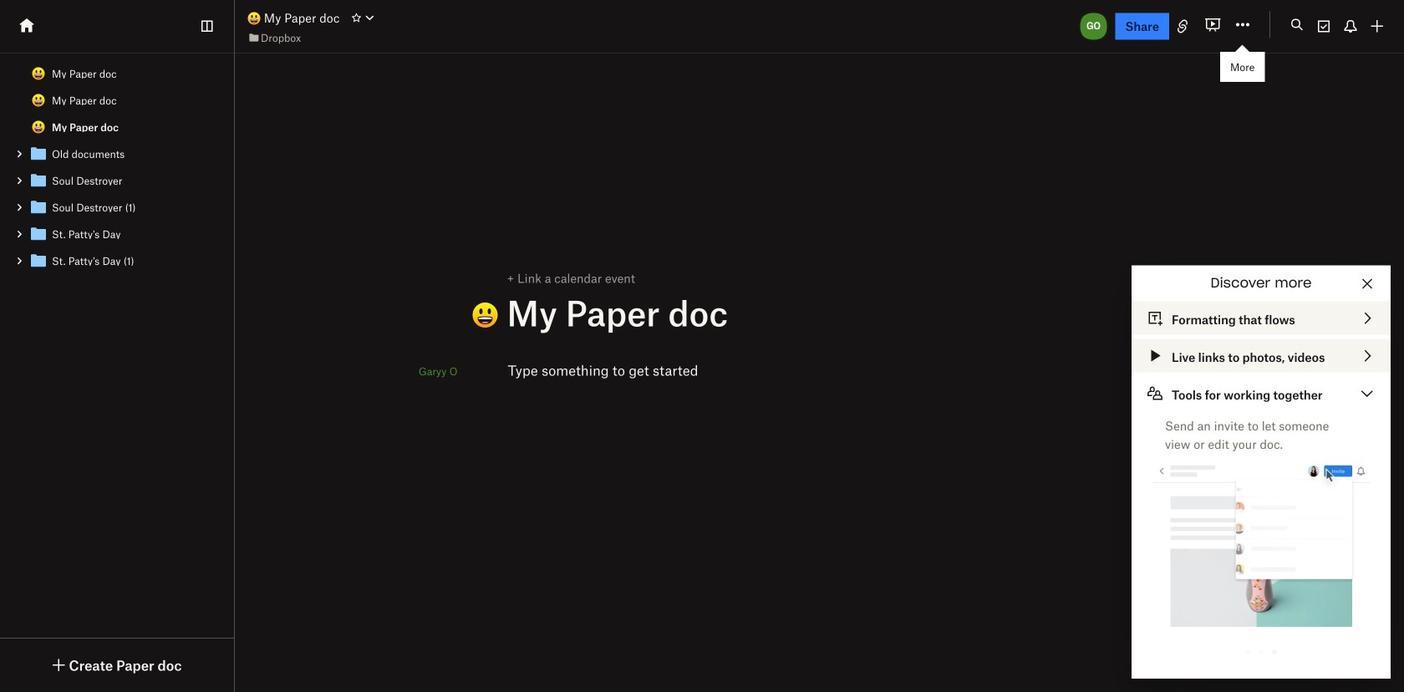 Task type: vqa. For each thing, say whether or not it's contained in the screenshot.
bottommost Expand folder icon
yes



Task type: describe. For each thing, give the bounding box(es) containing it.
1 template content image from the top
[[28, 144, 49, 164]]

expand folder image
[[13, 175, 25, 186]]

3 template content image from the top
[[28, 197, 49, 217]]

expand folder image for second template content icon from the bottom of the / contents list
[[13, 228, 25, 240]]

2 template content image from the top
[[28, 251, 49, 271]]

/ contents list
[[0, 60, 234, 274]]

1 template content image from the top
[[28, 224, 49, 244]]



Task type: locate. For each thing, give the bounding box(es) containing it.
0 vertical spatial template content image
[[28, 224, 49, 244]]

2 template content image from the top
[[28, 171, 49, 191]]

template content image
[[28, 224, 49, 244], [28, 251, 49, 271]]

4 expand folder image from the top
[[13, 255, 25, 267]]

1 expand folder image from the top
[[13, 148, 25, 160]]

template content image
[[28, 144, 49, 164], [28, 171, 49, 191], [28, 197, 49, 217]]

2 expand folder image from the top
[[13, 202, 25, 213]]

expand folder image for 1st template content image from the top
[[13, 148, 25, 160]]

1 vertical spatial template content image
[[28, 251, 49, 271]]

heading
[[472, 291, 1131, 334]]

3 expand folder image from the top
[[13, 228, 25, 240]]

grinning face with big eyes image
[[248, 12, 261, 25], [32, 67, 45, 80], [32, 94, 45, 107], [32, 120, 45, 134]]

2 vertical spatial template content image
[[28, 197, 49, 217]]

expand folder image for 1st template content icon from the bottom of the / contents list
[[13, 255, 25, 267]]

0 vertical spatial template content image
[[28, 144, 49, 164]]

1 vertical spatial template content image
[[28, 171, 49, 191]]

expand folder image for 3rd template content image from the top
[[13, 202, 25, 213]]

expand folder image
[[13, 148, 25, 160], [13, 202, 25, 213], [13, 228, 25, 240], [13, 255, 25, 267]]



